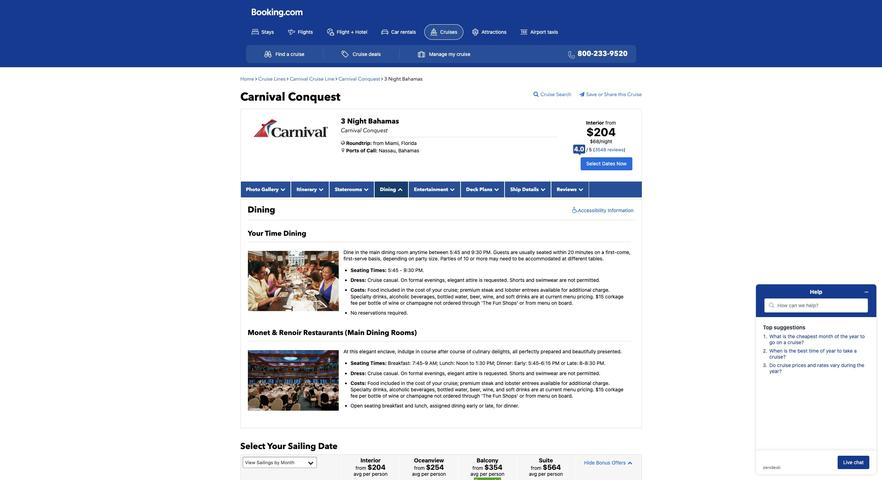 Task type: vqa. For each thing, say whether or not it's contained in the screenshot.


Task type: locate. For each thing, give the bounding box(es) containing it.
evenings, down am;
[[425, 370, 446, 376]]

ports of call: nassau, bahamas
[[346, 147, 419, 153]]

4 angle right image from the left
[[381, 76, 383, 81]]

bottle for monet & renoir restaurants (main dining rooms)
[[368, 393, 381, 399]]

person inside interior from $204 avg per person
[[372, 471, 388, 477]]

conquest
[[358, 76, 380, 82], [288, 89, 340, 105], [363, 127, 388, 134]]

1 fee from the top
[[351, 300, 358, 306]]

2 $15 from the top
[[596, 387, 604, 393]]

3 up globe icon
[[341, 116, 345, 126]]

dress: cruise casual. on formal evenings, elegant attire is requested. shorts and swimwear are not permitted. for monet & renoir restaurants (main dining rooms)
[[351, 370, 600, 376]]

avg for $354
[[471, 471, 479, 477]]

available down 6:15
[[540, 380, 560, 386]]

chevron down image inside the entertainment dropdown button
[[448, 187, 455, 192]]

per for $204
[[363, 471, 371, 477]]

in right indulge
[[416, 349, 420, 355]]

per inside interior from $204 avg per person
[[363, 471, 371, 477]]

2 course from the left
[[450, 349, 465, 355]]

1 soft from the top
[[506, 294, 515, 300]]

from for interior from $204 $68 / night
[[605, 120, 616, 126]]

chevron down image left reviews
[[539, 187, 546, 192]]

1 vertical spatial select
[[240, 441, 265, 452]]

at
[[562, 256, 567, 262], [540, 294, 544, 300], [540, 387, 544, 393]]

elegant down noon
[[448, 370, 464, 376]]

in
[[355, 249, 359, 255], [401, 287, 405, 293], [416, 349, 420, 355], [401, 380, 405, 386]]

perfectly
[[519, 349, 539, 355]]

stays link
[[246, 25, 280, 39]]

in up the serve
[[355, 249, 359, 255]]

3 for 3 night bahamas
[[384, 76, 387, 82]]

avg inside suite from $564 avg per person
[[529, 471, 537, 477]]

seating for your time dining
[[351, 267, 369, 273]]

1 person from the left
[[372, 471, 388, 477]]

drinks, up seating
[[373, 387, 388, 393]]

2 horizontal spatial chevron down image
[[577, 187, 583, 192]]

1 horizontal spatial first-
[[606, 249, 617, 255]]

person
[[372, 471, 388, 477], [430, 471, 446, 477], [489, 471, 505, 477], [547, 471, 563, 477]]

carnival cruise line image
[[253, 119, 329, 138]]

1 shorts from the top
[[510, 277, 525, 283]]

reviews
[[608, 147, 624, 153]]

dress:
[[351, 277, 366, 283], [351, 370, 366, 376]]

dress: down the serve
[[351, 277, 366, 283]]

is
[[479, 277, 483, 283], [479, 370, 483, 376]]

times: down basis,
[[370, 267, 387, 273]]

booking.com home image
[[252, 8, 302, 17]]

seating down (main
[[351, 360, 369, 366]]

0 vertical spatial shorts
[[510, 277, 525, 283]]

permitted. down tables.
[[577, 277, 600, 283]]

0 vertical spatial the
[[360, 249, 368, 255]]

0 vertical spatial entrees
[[522, 287, 539, 293]]

$204 inside interior from $204 $68 / night
[[586, 125, 616, 139]]

chevron down image left dining dropdown button
[[362, 187, 369, 192]]

angle right image left '3 night bahamas' at the left top
[[381, 76, 383, 81]]

3 night bahamas carnival conquest
[[341, 116, 399, 134]]

1 attire from the top
[[466, 277, 478, 283]]

1 vertical spatial cruise;
[[444, 380, 459, 386]]

/ left 5
[[586, 147, 588, 153]]

1 times: from the top
[[370, 267, 387, 273]]

1 current from the top
[[545, 294, 562, 300]]

night up roundtrip:
[[347, 116, 366, 126]]

avg inside interior from $204 avg per person
[[354, 471, 362, 477]]

$254
[[426, 464, 444, 472]]

1 pricing. from the top
[[577, 294, 594, 300]]

avg left '$564'
[[529, 471, 537, 477]]

1 vertical spatial seating
[[351, 360, 369, 366]]

lobster down need
[[505, 287, 521, 293]]

1 vertical spatial board.
[[559, 393, 573, 399]]

formal down 7:45-
[[409, 370, 423, 376]]

cruises link
[[424, 24, 463, 40]]

2 angle right image from the left
[[287, 76, 289, 81]]

person down interior
[[372, 471, 388, 477]]

0 vertical spatial dress: cruise casual. on formal evenings, elegant attire is requested. shorts and swimwear are not permitted.
[[351, 277, 600, 283]]

or inside dine in the main dining room anytime between 5:45 and 9:30 pm. guests are usually seated within 20 minutes on a first-come, first-serve basis, depending on party size. parties of 10 or more may need to be accommodated at different tables.
[[470, 256, 475, 262]]

3 avg from the left
[[471, 471, 479, 477]]

cruise inside cruise deals link
[[353, 51, 367, 57]]

2 shops' from the top
[[503, 393, 518, 399]]

your down am;
[[432, 380, 442, 386]]

and inside dine in the main dining room anytime between 5:45 and 9:30 pm. guests are usually seated within 20 minutes on a first-come, first-serve basis, depending on party size. parties of 10 or more may need to be accommodated at different tables.
[[462, 249, 470, 255]]

cruise; for monet & renoir restaurants (main dining rooms)
[[444, 380, 459, 386]]

2 costs: from the top
[[351, 380, 366, 386]]

from inside oceanview from $254 avg per person
[[414, 465, 425, 471]]

per up recommended image
[[480, 471, 487, 477]]

1 specialty from the top
[[351, 294, 371, 300]]

main
[[369, 249, 380, 255]]

2 additional from the top
[[569, 380, 591, 386]]

$15 for your time dining
[[596, 294, 604, 300]]

anytime
[[410, 249, 428, 255]]

from inside interior from $204 $68 / night
[[605, 120, 616, 126]]

flight + hotel
[[337, 29, 367, 35]]

1 vertical spatial additional
[[569, 380, 591, 386]]

in inside dine in the main dining room anytime between 5:45 and 9:30 pm. guests are usually seated within 20 minutes on a first-come, first-serve basis, depending on party size. parties of 10 or more may need to be accommodated at different tables.
[[355, 249, 359, 255]]

2 formal from the top
[[409, 370, 423, 376]]

2 your from the top
[[432, 380, 442, 386]]

2 bottle from the top
[[368, 393, 381, 399]]

1 vertical spatial beverages,
[[411, 387, 436, 393]]

per down interior
[[363, 471, 371, 477]]

0 vertical spatial wine,
[[483, 294, 495, 300]]

2 wine from the top
[[388, 393, 399, 399]]

1 vertical spatial current
[[545, 387, 562, 393]]

dining up depending
[[381, 249, 395, 255]]

person inside balcony from $354 avg per person
[[489, 471, 505, 477]]

from for roundtrip: from miami, florida
[[373, 140, 384, 146]]

1 lobster from the top
[[505, 287, 521, 293]]

cruise deals link
[[334, 47, 388, 61]]

0 vertical spatial to
[[512, 256, 517, 262]]

board.
[[559, 300, 573, 306], [559, 393, 573, 399]]

1 vertical spatial steak
[[481, 380, 494, 386]]

angle right image for carnival conquest
[[381, 76, 383, 81]]

0 vertical spatial $15
[[596, 294, 604, 300]]

chevron down image for itinerary
[[317, 187, 324, 192]]

fun for your time dining
[[493, 300, 501, 306]]

a right find
[[287, 51, 289, 57]]

chevron down image inside photo gallery dropdown button
[[279, 187, 285, 192]]

dinner:
[[497, 360, 513, 366]]

0 vertical spatial specialty
[[351, 294, 371, 300]]

1 vertical spatial corkage
[[605, 387, 624, 393]]

1 corkage from the top
[[605, 294, 624, 300]]

0 vertical spatial beverages,
[[411, 294, 436, 300]]

0 vertical spatial available
[[540, 287, 560, 293]]

$15 for monet & renoir restaurants (main dining rooms)
[[596, 387, 604, 393]]

person down oceanview
[[430, 471, 446, 477]]

conquest down cruise deals
[[358, 76, 380, 82]]

1 vertical spatial night
[[347, 116, 366, 126]]

premium
[[460, 287, 480, 293], [460, 380, 480, 386]]

$204 inside interior from $204 avg per person
[[368, 464, 386, 472]]

cruise right my
[[457, 51, 470, 57]]

2 through from the top
[[462, 393, 480, 399]]

1 vertical spatial cost
[[415, 380, 425, 386]]

1 vertical spatial shorts
[[510, 370, 525, 376]]

steak for your time dining
[[481, 287, 494, 293]]

chevron down image inside ship details dropdown button
[[539, 187, 546, 192]]

1 premium from the top
[[460, 287, 480, 293]]

chevron up image
[[626, 461, 633, 465]]

2 attire from the top
[[466, 370, 478, 376]]

formal for monet & renoir restaurants (main dining rooms)
[[409, 370, 423, 376]]

conquest up roundtrip: from miami, florida
[[363, 127, 388, 134]]

chevron down image for deck plans
[[492, 187, 499, 192]]

1 available from the top
[[540, 287, 560, 293]]

dining button
[[374, 182, 408, 197]]

1 vertical spatial food
[[368, 380, 379, 386]]

0 horizontal spatial 3
[[341, 116, 345, 126]]

from for balcony from $354 avg per person
[[473, 465, 483, 471]]

flight
[[337, 29, 350, 35]]

cruise inside find a cruise link
[[291, 51, 304, 57]]

/ up 4.0 / 5 ( 3548 reviews ) at the right of page
[[599, 138, 601, 144]]

person inside suite from $564 avg per person
[[547, 471, 563, 477]]

carnival right lines
[[290, 76, 308, 82]]

3 for 3 night bahamas carnival conquest
[[341, 116, 345, 126]]

costs: for dining
[[351, 287, 366, 293]]

cost down party
[[415, 287, 425, 293]]

chevron down image left deck at the right of page
[[448, 187, 455, 192]]

$15
[[596, 294, 604, 300], [596, 387, 604, 393]]

1 vertical spatial permitted.
[[577, 370, 600, 376]]

photo gallery button
[[240, 182, 291, 197]]

1 chevron down image from the left
[[317, 187, 324, 192]]

your left time
[[248, 229, 263, 238]]

select for select          dates now
[[586, 161, 601, 167]]

chevron down image
[[317, 187, 324, 192], [362, 187, 369, 192], [492, 187, 499, 192], [539, 187, 546, 192]]

2 ordered from the top
[[443, 393, 461, 399]]

2 charge. from the top
[[593, 380, 610, 386]]

2 steak from the top
[[481, 380, 494, 386]]

carnival conquest down cruise deals link at left
[[339, 76, 380, 82]]

1 seating from the top
[[351, 267, 369, 273]]

1 dress: from the top
[[351, 277, 366, 283]]

night inside 3 night bahamas carnival conquest
[[347, 116, 366, 126]]

-
[[400, 267, 402, 273]]

dress: cruise casual. on formal evenings, elegant attire is requested. shorts and swimwear are not permitted.
[[351, 277, 600, 283], [351, 370, 600, 376]]

breakfast
[[382, 403, 404, 409]]

steak
[[481, 287, 494, 293], [481, 380, 494, 386]]

/ inside 4.0 / 5 ( 3548 reviews )
[[586, 147, 588, 153]]

person for $564
[[547, 471, 563, 477]]

2 dress: cruise casual. on formal evenings, elegant attire is requested. shorts and swimwear are not permitted. from the top
[[351, 370, 600, 376]]

included down breakfast:
[[380, 380, 400, 386]]

food
[[368, 287, 379, 293], [368, 380, 379, 386]]

fee up the open
[[351, 393, 358, 399]]

2 vertical spatial bahamas
[[398, 147, 419, 153]]

20
[[568, 249, 574, 255]]

angle right image for cruise lines
[[287, 76, 289, 81]]

1 vertical spatial costs:
[[351, 380, 366, 386]]

2 entrees from the top
[[522, 380, 539, 386]]

1 vertical spatial pm.
[[415, 267, 424, 273]]

from inside interior from $204 avg per person
[[356, 465, 366, 471]]

bottled for monet & renoir restaurants (main dining rooms)
[[437, 387, 454, 393]]

swimwear down accommodated
[[536, 277, 558, 283]]

additional for monet & renoir restaurants (main dining rooms)
[[569, 380, 591, 386]]

1 vertical spatial drinks
[[516, 387, 530, 393]]

1 is from the top
[[479, 277, 483, 283]]

lobster down "dinner:"
[[505, 380, 521, 386]]

of up 'breakfast'
[[383, 393, 387, 399]]

requested. down pm;
[[484, 370, 508, 376]]

drinks, up no reservations required.
[[373, 294, 388, 300]]

3 angle right image from the left
[[336, 76, 337, 81]]

from for suite from $564 avg per person
[[531, 465, 542, 471]]

0 vertical spatial 9:30
[[471, 249, 482, 255]]

balcony
[[477, 458, 498, 464]]

1 vertical spatial champagne
[[406, 393, 433, 399]]

chevron down image up the wheelchair image
[[577, 187, 583, 192]]

0 horizontal spatial 9:30
[[404, 267, 414, 273]]

corkage for monet & renoir restaurants (main dining rooms)
[[605, 387, 624, 393]]

1 vertical spatial 5:45
[[388, 267, 399, 273]]

fee for renoir
[[351, 393, 358, 399]]

1 vertical spatial bottle
[[368, 393, 381, 399]]

2 chevron down image from the left
[[448, 187, 455, 192]]

2 bottled from the top
[[437, 387, 454, 393]]

person down suite
[[547, 471, 563, 477]]

4.0
[[574, 145, 584, 153]]

elegant
[[448, 277, 464, 283], [359, 349, 376, 355], [448, 370, 464, 376]]

charge. for monet & renoir restaurants (main dining rooms)
[[593, 380, 610, 386]]

1 beer, from the top
[[470, 294, 481, 300]]

1 vertical spatial food included in the cost of your cruise; premium steak and lobster entrees available for additional charge. specialty drinks, alcoholic beverages, bottled water, beer, wine, and soft drinks are at current menu pricing. $15 corkage fee per bottle of wine or champagne not ordered through 'the fun shops' or from menu on board.
[[351, 380, 624, 399]]

$204
[[586, 125, 616, 139], [368, 464, 386, 472]]

the for monet & renoir restaurants (main dining rooms)
[[406, 380, 414, 386]]

travel menu navigation
[[246, 45, 636, 63]]

of up no reservations required.
[[383, 300, 387, 306]]

cruise;
[[444, 287, 459, 293], [444, 380, 459, 386]]

angle right image right home
[[255, 76, 257, 81]]

this
[[618, 91, 626, 98], [350, 349, 358, 355]]

2 dress: from the top
[[351, 370, 366, 376]]

accessibility information
[[578, 207, 634, 213]]

1 chevron down image from the left
[[279, 187, 285, 192]]

is down '1:30'
[[479, 370, 483, 376]]

0 vertical spatial /
[[599, 138, 601, 144]]

not
[[568, 277, 575, 283], [434, 300, 442, 306], [568, 370, 575, 376], [434, 393, 442, 399]]

reviews
[[557, 186, 577, 193]]

your for your time dining
[[432, 287, 442, 293]]

1 horizontal spatial 5:45
[[450, 249, 460, 255]]

0 vertical spatial fee
[[351, 300, 358, 306]]

1 horizontal spatial to
[[512, 256, 517, 262]]

0 vertical spatial costs:
[[351, 287, 366, 293]]

1 vertical spatial your
[[267, 441, 286, 452]]

0 vertical spatial cost
[[415, 287, 425, 293]]

0 vertical spatial your
[[432, 287, 442, 293]]

per for $254
[[421, 471, 429, 477]]

0 vertical spatial 5:45
[[450, 249, 460, 255]]

2 included from the top
[[380, 380, 400, 386]]

more
[[476, 256, 488, 262]]

sailings
[[257, 460, 273, 465]]

1 drinks, from the top
[[373, 294, 388, 300]]

your up by
[[267, 441, 286, 452]]

select for select your sailing date
[[240, 441, 265, 452]]

1 vertical spatial casual.
[[383, 370, 399, 376]]

2 cruise; from the top
[[444, 380, 459, 386]]

1 horizontal spatial pm.
[[483, 249, 492, 255]]

permitted. for your time dining
[[577, 277, 600, 283]]

champagne up required.
[[406, 300, 433, 306]]

1 permitted. from the top
[[577, 277, 600, 283]]

2 drinks from the top
[[516, 387, 530, 393]]

the up required.
[[406, 287, 414, 293]]

0 vertical spatial seating
[[351, 267, 369, 273]]

steak down 'more' at the right of the page
[[481, 287, 494, 293]]

costs: up the open
[[351, 380, 366, 386]]

2 horizontal spatial pm.
[[597, 360, 606, 366]]

premium for your time dining
[[460, 287, 480, 293]]

1 horizontal spatial 9:30
[[471, 249, 482, 255]]

cruise search link
[[534, 91, 578, 98]]

lines
[[274, 76, 286, 82]]

2 food from the top
[[368, 380, 379, 386]]

formal down party
[[409, 277, 423, 283]]

specialty up no
[[351, 294, 371, 300]]

1 food included in the cost of your cruise; premium steak and lobster entrees available for additional charge. specialty drinks, alcoholic beverages, bottled water, beer, wine, and soft drinks are at current menu pricing. $15 corkage fee per bottle of wine or champagne not ordered through 'the fun shops' or from menu on board. from the top
[[351, 287, 624, 306]]

cost
[[415, 287, 425, 293], [415, 380, 425, 386]]

pm
[[552, 360, 560, 366]]

bahamas inside 3 night bahamas carnival conquest
[[368, 116, 399, 126]]

seating
[[351, 267, 369, 273], [351, 360, 369, 366]]

wine for monet & renoir restaurants (main dining rooms)
[[388, 393, 399, 399]]

course up "9"
[[421, 349, 436, 355]]

1 fun from the top
[[493, 300, 501, 306]]

2 cruise from the left
[[457, 51, 470, 57]]

cost down 7:45-
[[415, 380, 425, 386]]

1 on from the top
[[401, 277, 407, 283]]

recommended image
[[474, 478, 501, 480]]

carnival conquest
[[339, 76, 380, 82], [240, 89, 340, 105]]

'the for your time dining
[[481, 300, 491, 306]]

1 vertical spatial entrees
[[522, 380, 539, 386]]

1 horizontal spatial /
[[599, 138, 601, 144]]

0 horizontal spatial course
[[421, 349, 436, 355]]

permitted. down 8:30
[[577, 370, 600, 376]]

cruise inside the manage my cruise dropdown button
[[457, 51, 470, 57]]

2 specialty from the top
[[351, 387, 371, 393]]

formal for your time dining
[[409, 277, 423, 283]]

a inside dine in the main dining room anytime between 5:45 and 9:30 pm. guests are usually seated within 20 minutes on a first-come, first-serve basis, depending on party size. parties of 10 or more may need to be accommodated at different tables.
[[602, 249, 604, 255]]

2 casual. from the top
[[383, 370, 399, 376]]

to inside dine in the main dining room anytime between 5:45 and 9:30 pm. guests are usually seated within 20 minutes on a first-come, first-serve basis, depending on party size. parties of 10 or more may need to be accommodated at different tables.
[[512, 256, 517, 262]]

size.
[[429, 256, 439, 262]]

2 seating from the top
[[351, 360, 369, 366]]

seating times: 5:45 - 9:30 pm.
[[351, 267, 424, 273]]

0 horizontal spatial chevron down image
[[279, 187, 285, 192]]

2 fun from the top
[[493, 393, 501, 399]]

1 vertical spatial ordered
[[443, 393, 461, 399]]

9:30 inside dine in the main dining room anytime between 5:45 and 9:30 pm. guests are usually seated within 20 minutes on a first-come, first-serve basis, depending on party size. parties of 10 or more may need to be accommodated at different tables.
[[471, 249, 482, 255]]

1 beverages, from the top
[[411, 294, 436, 300]]

1 additional from the top
[[569, 287, 591, 293]]

0 vertical spatial a
[[287, 51, 289, 57]]

1 board. from the top
[[559, 300, 573, 306]]

champagne
[[406, 300, 433, 306], [406, 393, 433, 399]]

course
[[421, 349, 436, 355], [450, 349, 465, 355]]

food up seating
[[368, 380, 379, 386]]

2 vertical spatial elegant
[[448, 370, 464, 376]]

0 vertical spatial at
[[562, 256, 567, 262]]

to left '1:30'
[[470, 360, 474, 366]]

minutes
[[575, 249, 593, 255]]

1 vertical spatial conquest
[[288, 89, 340, 105]]

2 person from the left
[[430, 471, 446, 477]]

0 vertical spatial food included in the cost of your cruise; premium steak and lobster entrees available for additional charge. specialty drinks, alcoholic beverages, bottled water, beer, wine, and soft drinks are at current menu pricing. $15 corkage fee per bottle of wine or champagne not ordered through 'the fun shops' or from menu on board.
[[351, 287, 624, 306]]

0 vertical spatial beer,
[[470, 294, 481, 300]]

drinks,
[[373, 294, 388, 300], [373, 387, 388, 393]]

2 water, from the top
[[455, 387, 469, 393]]

carnival conquest down lines
[[240, 89, 340, 105]]

be
[[518, 256, 524, 262]]

1 'the from the top
[[481, 300, 491, 306]]

globe image
[[341, 140, 345, 145]]

0 vertical spatial lobster
[[505, 287, 521, 293]]

or
[[598, 91, 603, 98], [470, 256, 475, 262], [400, 300, 405, 306], [520, 300, 524, 306], [561, 360, 566, 366], [400, 393, 405, 399], [520, 393, 524, 399], [479, 403, 484, 409]]

entrees for monet & renoir restaurants (main dining rooms)
[[522, 380, 539, 386]]

2 beer, from the top
[[470, 387, 481, 393]]

4 person from the left
[[547, 471, 563, 477]]

steak down pm;
[[481, 380, 494, 386]]

2 soft from the top
[[506, 387, 515, 393]]

food included in the cost of your cruise; premium steak and lobster entrees available for additional charge. specialty drinks, alcoholic beverages, bottled water, beer, wine, and soft drinks are at current menu pricing. $15 corkage fee per bottle of wine or champagne not ordered through 'the fun shops' or from menu on board. for monet & renoir restaurants (main dining rooms)
[[351, 380, 624, 399]]

chevron down image for entertainment
[[448, 187, 455, 192]]

1 vertical spatial dress: cruise casual. on formal evenings, elegant attire is requested. shorts and swimwear are not permitted.
[[351, 370, 600, 376]]

swimwear for monet & renoir restaurants (main dining rooms)
[[536, 370, 558, 376]]

2 permitted. from the top
[[577, 370, 600, 376]]

9:30 right -
[[404, 267, 414, 273]]

0 vertical spatial swimwear
[[536, 277, 558, 283]]

1 entrees from the top
[[522, 287, 539, 293]]

bottled
[[437, 294, 454, 300], [437, 387, 454, 393]]

5:45 inside dine in the main dining room anytime between 5:45 and 9:30 pm. guests are usually seated within 20 minutes on a first-come, first-serve basis, depending on party size. parties of 10 or more may need to be accommodated at different tables.
[[450, 249, 460, 255]]

this right "at"
[[350, 349, 358, 355]]

0 horizontal spatial /
[[586, 147, 588, 153]]

1 vertical spatial alcoholic
[[389, 387, 410, 393]]

requested. for your time dining
[[484, 277, 508, 283]]

alcoholic up required.
[[389, 294, 410, 300]]

1 steak from the top
[[481, 287, 494, 293]]

chevron down image inside staterooms dropdown button
[[362, 187, 369, 192]]

seating times: breakfast: 7:45-9 am; lunch: noon to 1:30 pm; dinner: early: 5:45-6:15 pm or late: 8-8:30 pm.
[[351, 360, 606, 366]]

conquest inside 3 night bahamas carnival conquest
[[363, 127, 388, 134]]

available for your time dining
[[540, 287, 560, 293]]

1 vertical spatial fun
[[493, 393, 501, 399]]

1 angle right image from the left
[[255, 76, 257, 81]]

avg down interior
[[354, 471, 362, 477]]

times:
[[370, 267, 387, 273], [370, 360, 387, 366]]

1 through from the top
[[462, 300, 480, 306]]

night for 3 night bahamas
[[388, 76, 401, 82]]

avg inside balcony from $354 avg per person
[[471, 471, 479, 477]]

dress: for renoir
[[351, 370, 366, 376]]

1 costs: from the top
[[351, 287, 366, 293]]

2 vertical spatial for
[[496, 403, 503, 409]]

1 alcoholic from the top
[[389, 294, 410, 300]]

2 fee from the top
[[351, 393, 358, 399]]

paper plane image
[[580, 92, 586, 97]]

pricing. for your time dining
[[577, 294, 594, 300]]

search image
[[534, 91, 540, 97]]

pm;
[[487, 360, 495, 366]]

night for 3 night bahamas carnival conquest
[[347, 116, 366, 126]]

photo
[[246, 186, 260, 193]]

chevron down image
[[279, 187, 285, 192], [448, 187, 455, 192], [577, 187, 583, 192]]

at inside dine in the main dining room anytime between 5:45 and 9:30 pm. guests are usually seated within 20 minutes on a first-come, first-serve basis, depending on party size. parties of 10 or more may need to be accommodated at different tables.
[[562, 256, 567, 262]]

champagne up lunch,
[[406, 393, 433, 399]]

deck plans
[[466, 186, 492, 193]]

lobster
[[505, 287, 521, 293], [505, 380, 521, 386]]

2 evenings, from the top
[[425, 370, 446, 376]]

1 vertical spatial for
[[561, 380, 568, 386]]

included down seating times: 5:45 - 9:30 pm.
[[380, 287, 400, 293]]

0 vertical spatial drinks,
[[373, 294, 388, 300]]

evenings, down the size.
[[425, 277, 446, 283]]

shops' for your time dining
[[503, 300, 518, 306]]

3548
[[595, 147, 606, 153]]

select          dates now
[[586, 161, 627, 167]]

avg for $204
[[354, 471, 362, 477]]

seating for monet & renoir restaurants (main dining rooms)
[[351, 360, 369, 366]]

4 chevron down image from the left
[[539, 187, 546, 192]]

flights
[[298, 29, 313, 35]]

1 vertical spatial the
[[406, 287, 414, 293]]

casual. down seating times: 5:45 - 9:30 pm.
[[383, 277, 399, 283]]

pm.
[[483, 249, 492, 255], [415, 267, 424, 273], [597, 360, 606, 366]]

3 person from the left
[[489, 471, 505, 477]]

1 horizontal spatial select
[[586, 161, 601, 167]]

2 beverages, from the top
[[411, 387, 436, 393]]

times: for your time dining
[[370, 267, 387, 273]]

first-
[[606, 249, 617, 255], [344, 256, 355, 262]]

2 food included in the cost of your cruise; premium steak and lobster entrees available for additional charge. specialty drinks, alcoholic beverages, bottled water, beer, wine, and soft drinks are at current menu pricing. $15 corkage fee per bottle of wine or champagne not ordered through 'the fun shops' or from menu on board. from the top
[[351, 380, 624, 399]]

0 vertical spatial is
[[479, 277, 483, 283]]

1 vertical spatial pricing.
[[577, 387, 594, 393]]

dress: up the open
[[351, 370, 366, 376]]

chevron down image for staterooms
[[362, 187, 369, 192]]

dress: cruise casual. on formal evenings, elegant attire is requested. shorts and swimwear are not permitted. down seating times: breakfast: 7:45-9 am; lunch: noon to 1:30 pm; dinner: early: 5:45-6:15 pm or late: 8-8:30 pm.
[[351, 370, 600, 376]]

beer, for your time dining
[[470, 294, 481, 300]]

1 bottle from the top
[[368, 300, 381, 306]]

chevron down image left "ship"
[[492, 187, 499, 192]]

at for your time dining
[[540, 294, 544, 300]]

from inside suite from $564 avg per person
[[531, 465, 542, 471]]

bottle
[[368, 300, 381, 306], [368, 393, 381, 399]]

chevron down image left itinerary
[[279, 187, 285, 192]]

person inside oceanview from $254 avg per person
[[430, 471, 446, 477]]

chevron down image inside reviews dropdown button
[[577, 187, 583, 192]]

1 evenings, from the top
[[425, 277, 446, 283]]

0 horizontal spatial pm.
[[415, 267, 424, 273]]

2 board. from the top
[[559, 393, 573, 399]]

from inside balcony from $354 avg per person
[[473, 465, 483, 471]]

open seating breakfast and lunch, assigned dining early or late, for dinner.
[[351, 403, 519, 409]]

view sailings by month
[[245, 460, 294, 465]]

avg up recommended image
[[471, 471, 479, 477]]

2 champagne from the top
[[406, 393, 433, 399]]

drinks
[[516, 294, 530, 300], [516, 387, 530, 393]]

2 corkage from the top
[[605, 387, 624, 393]]

premium down 10
[[460, 287, 480, 293]]

cost for monet & renoir restaurants (main dining rooms)
[[415, 380, 425, 386]]

angle right image
[[255, 76, 257, 81], [287, 76, 289, 81], [336, 76, 337, 81], [381, 76, 383, 81]]

cruise left deals
[[353, 51, 367, 57]]

chevron down image inside itinerary dropdown button
[[317, 187, 324, 192]]

1 vertical spatial wine
[[388, 393, 399, 399]]

per inside suite from $564 avg per person
[[538, 471, 546, 477]]

3 inside 3 night bahamas carnival conquest
[[341, 116, 345, 126]]

menu
[[563, 294, 576, 300], [538, 300, 550, 306], [563, 387, 576, 393], [538, 393, 550, 399]]

1 cruise from the left
[[291, 51, 304, 57]]

2 drinks, from the top
[[373, 387, 388, 393]]

1 swimwear from the top
[[536, 277, 558, 283]]

serve
[[355, 256, 367, 262]]

carnival up roundtrip:
[[341, 127, 362, 134]]

bottle up seating
[[368, 393, 381, 399]]

1 vertical spatial your
[[432, 380, 442, 386]]

1 vertical spatial dining
[[451, 403, 465, 409]]

2 alcoholic from the top
[[389, 387, 410, 393]]

shorts down early:
[[510, 370, 525, 376]]

seating
[[364, 403, 381, 409]]

wine for your time dining
[[388, 300, 399, 306]]

2 current from the top
[[545, 387, 562, 393]]

is down 'more' at the right of the page
[[479, 277, 483, 283]]

person for $204
[[372, 471, 388, 477]]

dress: cruise casual. on formal evenings, elegant attire is requested. shorts and swimwear are not permitted. down 'more' at the right of the page
[[351, 277, 600, 283]]

chevron down image left staterooms
[[317, 187, 324, 192]]

find a cruise link
[[257, 47, 312, 61]]

5:45 left -
[[388, 267, 399, 273]]

per inside balcony from $354 avg per person
[[480, 471, 487, 477]]

0 vertical spatial for
[[561, 287, 568, 293]]

0 vertical spatial through
[[462, 300, 480, 306]]

1 vertical spatial bahamas
[[368, 116, 399, 126]]

1 champagne from the top
[[406, 300, 433, 306]]

elegant left enclave,
[[359, 349, 376, 355]]

the down 7:45-
[[406, 380, 414, 386]]

conquest down "carnival cruise line"
[[288, 89, 340, 105]]

charge. down 8:30
[[593, 380, 610, 386]]

per up the reservations
[[359, 300, 367, 306]]

course up noon
[[450, 349, 465, 355]]

0 vertical spatial casual.
[[383, 277, 399, 283]]

per inside oceanview from $254 avg per person
[[421, 471, 429, 477]]

entrees down 5:45-
[[522, 380, 539, 386]]

1 ordered from the top
[[443, 300, 461, 306]]

1 horizontal spatial $204
[[586, 125, 616, 139]]

water,
[[455, 294, 469, 300], [455, 387, 469, 393]]

5:45-
[[528, 360, 541, 366]]

1 vertical spatial bottled
[[437, 387, 454, 393]]

1 vertical spatial shops'
[[503, 393, 518, 399]]

wine, for your time dining
[[483, 294, 495, 300]]

shorts down be
[[510, 277, 525, 283]]

2 on from the top
[[401, 370, 407, 376]]

2 avg from the left
[[412, 471, 420, 477]]

2 is from the top
[[479, 370, 483, 376]]

no
[[351, 310, 357, 316]]

1 vertical spatial drinks,
[[373, 387, 388, 393]]

pricing. for monet & renoir restaurants (main dining rooms)
[[577, 387, 594, 393]]

map marker image
[[342, 148, 344, 153]]

suite from $564 avg per person
[[529, 458, 563, 477]]

chevron down image inside deck plans dropdown button
[[492, 187, 499, 192]]

date
[[318, 441, 338, 452]]

attractions link
[[466, 25, 512, 39]]

cruise search
[[540, 91, 571, 98]]

wheelchair image
[[570, 207, 578, 214]]

pm. right 8:30
[[597, 360, 606, 366]]

1 casual. from the top
[[383, 277, 399, 283]]

on
[[401, 277, 407, 283], [401, 370, 407, 376]]

0 vertical spatial ordered
[[443, 300, 461, 306]]

1 vertical spatial $15
[[596, 387, 604, 393]]

dining inside dine in the main dining room anytime between 5:45 and 9:30 pm. guests are usually seated within 20 minutes on a first-come, first-serve basis, depending on party size. parties of 10 or more may need to be accommodated at different tables.
[[381, 249, 395, 255]]

dining inside dropdown button
[[380, 186, 396, 193]]

view
[[245, 460, 255, 465]]

current
[[545, 294, 562, 300], [545, 387, 562, 393]]

1 vertical spatial 'the
[[481, 393, 491, 399]]

1 vertical spatial lobster
[[505, 380, 521, 386]]

time
[[265, 229, 282, 238]]

/ inside interior from $204 $68 / night
[[599, 138, 601, 144]]

permitted. for monet & renoir restaurants (main dining rooms)
[[577, 370, 600, 376]]

1 wine from the top
[[388, 300, 399, 306]]

of left 10
[[458, 256, 462, 262]]

1 bottled from the top
[[437, 294, 454, 300]]

2 'the from the top
[[481, 393, 491, 399]]

cruise right find
[[291, 51, 304, 57]]

oceanview
[[414, 458, 444, 464]]

soft for your time dining
[[506, 294, 515, 300]]

steak for monet & renoir restaurants (main dining rooms)
[[481, 380, 494, 386]]

2 requested. from the top
[[484, 370, 508, 376]]

1 vertical spatial requested.
[[484, 370, 508, 376]]

chevron down image for reviews
[[577, 187, 583, 192]]

1 vertical spatial dress:
[[351, 370, 366, 376]]

a up tables.
[[602, 249, 604, 255]]

beautifully
[[572, 349, 596, 355]]

1 water, from the top
[[455, 294, 469, 300]]

soft for monet & renoir restaurants (main dining rooms)
[[506, 387, 515, 393]]

avg inside oceanview from $254 avg per person
[[412, 471, 420, 477]]

2 premium from the top
[[460, 380, 480, 386]]

ordered for your time dining
[[443, 300, 461, 306]]

0 vertical spatial charge.
[[593, 287, 610, 293]]

shorts for your time dining
[[510, 277, 525, 283]]



Task type: describe. For each thing, give the bounding box(es) containing it.
entertainment button
[[408, 182, 461, 197]]

reviews button
[[551, 182, 589, 197]]

times: for monet & renoir restaurants (main dining rooms)
[[370, 360, 387, 366]]

late,
[[485, 403, 495, 409]]

specialty for your time dining
[[351, 294, 371, 300]]

1 vertical spatial first-
[[344, 256, 355, 262]]

alcoholic for monet & renoir restaurants (main dining rooms)
[[389, 387, 410, 393]]

food for your time dining
[[368, 287, 379, 293]]

reservations
[[358, 310, 386, 316]]

plans
[[480, 186, 492, 193]]

per up the open
[[359, 393, 367, 399]]

from for interior from $204 avg per person
[[356, 465, 366, 471]]

from for oceanview from $254 avg per person
[[414, 465, 425, 471]]

interior from $204 $68 / night
[[586, 120, 616, 144]]

accessibility information link
[[570, 207, 634, 214]]

angle right image for carnival cruise line
[[336, 76, 337, 81]]

casual. for monet & renoir restaurants (main dining rooms)
[[383, 370, 399, 376]]

manage my cruise
[[429, 51, 470, 57]]

1 horizontal spatial your
[[267, 441, 286, 452]]

of left culinary
[[467, 349, 471, 355]]

are inside dine in the main dining room anytime between 5:45 and 9:30 pm. guests are usually seated within 20 minutes on a first-come, first-serve basis, depending on party size. parties of 10 or more may need to be accommodated at different tables.
[[511, 249, 518, 255]]

0 vertical spatial this
[[618, 91, 626, 98]]

2 vertical spatial pm.
[[597, 360, 606, 366]]

fee for dining
[[351, 300, 358, 306]]

dress: for dining
[[351, 277, 366, 283]]

airport taxis link
[[515, 25, 564, 39]]

room
[[397, 249, 408, 255]]

photo gallery
[[246, 186, 279, 193]]

on for monet & renoir restaurants (main dining rooms)
[[401, 370, 407, 376]]

come,
[[617, 249, 631, 255]]

entrees for your time dining
[[522, 287, 539, 293]]

avg for $564
[[529, 471, 537, 477]]

drinks for monet & renoir restaurants (main dining rooms)
[[516, 387, 530, 393]]

beverages, for your time dining
[[411, 294, 436, 300]]

food included in the cost of your cruise; premium steak and lobster entrees available for additional charge. specialty drinks, alcoholic beverages, bottled water, beer, wine, and soft drinks are at current menu pricing. $15 corkage fee per bottle of wine or champagne not ordered through 'the fun shops' or from menu on board. for your time dining
[[351, 287, 624, 306]]

cruise down seating times: 5:45 - 9:30 pm.
[[368, 277, 382, 283]]

depending
[[383, 256, 407, 262]]

8:30
[[585, 360, 595, 366]]

carnival right the line
[[339, 76, 357, 82]]

0 vertical spatial carnival conquest
[[339, 76, 380, 82]]

dine in the main dining room anytime between 5:45 and 9:30 pm. guests are usually seated within 20 minutes on a first-come, first-serve basis, depending on party size. parties of 10 or more may need to be accommodated at different tables.
[[344, 249, 631, 262]]

10
[[463, 256, 469, 262]]

wine, for monet & renoir restaurants (main dining rooms)
[[483, 387, 495, 393]]

elegant for monet & renoir restaurants (main dining rooms)
[[448, 370, 464, 376]]

0 horizontal spatial to
[[470, 360, 474, 366]]

0 vertical spatial first-
[[606, 249, 617, 255]]

manage
[[429, 51, 447, 57]]

seated
[[536, 249, 552, 255]]

beverages, for monet & renoir restaurants (main dining rooms)
[[411, 387, 436, 393]]

$564
[[543, 464, 561, 472]]

in down -
[[401, 287, 405, 293]]

bahamas for 3 night bahamas
[[402, 76, 423, 82]]

within
[[553, 249, 567, 255]]

at for monet & renoir restaurants (main dining rooms)
[[540, 387, 544, 393]]

of down the size.
[[426, 287, 431, 293]]

staterooms
[[335, 186, 362, 193]]

ship details
[[510, 186, 539, 193]]

per for $564
[[538, 471, 546, 477]]

8-
[[580, 360, 585, 366]]

chevron up image
[[396, 187, 403, 192]]

save or share this cruise
[[586, 91, 642, 98]]

cruises
[[440, 29, 457, 35]]

bottle for your time dining
[[368, 300, 381, 306]]

on for your time dining
[[401, 277, 407, 283]]

car rentals
[[391, 29, 416, 35]]

find a cruise
[[276, 51, 304, 57]]

drinks for your time dining
[[516, 294, 530, 300]]

breakfast:
[[388, 360, 411, 366]]

800-233-9520
[[578, 49, 628, 58]]

food for monet & renoir restaurants (main dining rooms)
[[368, 380, 379, 386]]

of down "9"
[[426, 380, 431, 386]]

cruise lines link
[[258, 76, 286, 82]]

available for monet & renoir restaurants (main dining rooms)
[[540, 380, 560, 386]]

charge. for your time dining
[[593, 287, 610, 293]]

pm. inside dine in the main dining room anytime between 5:45 and 9:30 pm. guests are usually seated within 20 minutes on a first-come, first-serve basis, depending on party size. parties of 10 or more may need to be accommodated at different tables.
[[483, 249, 492, 255]]

water, for monet & renoir restaurants (main dining rooms)
[[455, 387, 469, 393]]

shorts for monet & renoir restaurants (main dining rooms)
[[510, 370, 525, 376]]

culinary
[[473, 349, 490, 355]]

roundtrip:
[[346, 140, 372, 146]]

&
[[272, 328, 277, 338]]

current for monet & renoir restaurants (main dining rooms)
[[545, 387, 562, 393]]

itinerary
[[297, 186, 317, 193]]

rooms)
[[391, 328, 417, 338]]

evenings, for your time dining
[[425, 277, 446, 283]]

between
[[429, 249, 448, 255]]

enclave,
[[378, 349, 396, 355]]

car
[[391, 29, 399, 35]]

1 horizontal spatial dining
[[451, 403, 465, 409]]

taxis
[[547, 29, 558, 35]]

after
[[438, 349, 448, 355]]

shops' for monet & renoir restaurants (main dining rooms)
[[503, 393, 518, 399]]

carnival conquest main content
[[237, 71, 645, 480]]

fun for monet & renoir restaurants (main dining rooms)
[[493, 393, 501, 399]]

evenings, for monet & renoir restaurants (main dining rooms)
[[425, 370, 446, 376]]

cruise deals
[[353, 51, 381, 57]]

current for your time dining
[[545, 294, 562, 300]]

flight + hotel link
[[321, 25, 373, 39]]

premium for monet & renoir restaurants (main dining rooms)
[[460, 380, 480, 386]]

dinner.
[[504, 403, 519, 409]]

cruise right share
[[627, 91, 642, 98]]

monet
[[248, 328, 270, 338]]

carnival inside 3 night bahamas carnival conquest
[[341, 127, 362, 134]]

carnival down cruise lines
[[240, 89, 285, 105]]

angle right image for home
[[255, 76, 257, 81]]

included for your time dining
[[380, 287, 400, 293]]

attire for monet & renoir restaurants (main dining rooms)
[[466, 370, 478, 376]]

$204 for interior from $204 $68 / night
[[586, 125, 616, 139]]

cruise; for your time dining
[[444, 287, 459, 293]]

of inside dine in the main dining room anytime between 5:45 and 9:30 pm. guests are usually seated within 20 minutes on a first-come, first-serve basis, depending on party size. parties of 10 or more may need to be accommodated at different tables.
[[458, 256, 462, 262]]

at
[[344, 349, 348, 355]]

restaurants
[[303, 328, 343, 338]]

0 horizontal spatial 5:45
[[388, 267, 399, 273]]

1 vertical spatial elegant
[[359, 349, 376, 355]]

corkage for your time dining
[[605, 294, 624, 300]]

requested. for monet & renoir restaurants (main dining rooms)
[[484, 370, 508, 376]]

of down roundtrip:
[[360, 147, 365, 153]]

water, for your time dining
[[455, 294, 469, 300]]

lobster for your time dining
[[505, 287, 521, 293]]

alcoholic for your time dining
[[389, 294, 410, 300]]

cost for your time dining
[[415, 287, 425, 293]]

select your sailing date
[[240, 441, 338, 452]]

carnival cruise line
[[290, 76, 334, 82]]

800-
[[578, 49, 594, 58]]

for for your time dining
[[561, 287, 568, 293]]

airport
[[530, 29, 546, 35]]

hide
[[584, 460, 595, 466]]

tables.
[[589, 256, 604, 262]]

attire for your time dining
[[466, 277, 478, 283]]

additional for your time dining
[[569, 287, 591, 293]]

1 vertical spatial 9:30
[[404, 267, 414, 273]]

(main
[[345, 328, 365, 338]]

lobster for monet & renoir restaurants (main dining rooms)
[[505, 380, 521, 386]]

9520
[[610, 49, 628, 58]]

chevron down image for photo gallery
[[279, 187, 285, 192]]

late:
[[567, 360, 578, 366]]

costs: for renoir
[[351, 380, 366, 386]]

cruise for manage my cruise
[[457, 51, 470, 57]]

flights link
[[282, 25, 319, 39]]

dine
[[344, 249, 354, 255]]

attractions
[[482, 29, 507, 35]]

by
[[274, 460, 280, 465]]

cruise left lines
[[258, 76, 273, 82]]

swimwear for your time dining
[[536, 277, 558, 283]]

through for monet & renoir restaurants (main dining rooms)
[[462, 393, 480, 399]]

0 horizontal spatial your
[[248, 229, 263, 238]]

select          dates now link
[[581, 158, 632, 170]]

the inside dine in the main dining room anytime between 5:45 and 9:30 pm. guests are usually seated within 20 minutes on a first-come, first-serve basis, depending on party size. parties of 10 or more may need to be accommodated at different tables.
[[360, 249, 368, 255]]

)
[[624, 147, 626, 153]]

roundtrip: from miami, florida
[[346, 140, 417, 146]]

cruise down enclave,
[[368, 370, 382, 376]]

per for $354
[[480, 471, 487, 477]]

your for monet & renoir restaurants (main dining rooms)
[[432, 380, 442, 386]]

accessibility
[[578, 207, 606, 213]]

casual. for your time dining
[[383, 277, 399, 283]]

in down breakfast:
[[401, 380, 405, 386]]

1:30
[[476, 360, 485, 366]]

at this elegant enclave, indulge in course after course of culinary delights, all perfectly prepared and beautifully presented.
[[344, 349, 622, 355]]

ports
[[346, 147, 359, 153]]

through for your time dining
[[462, 300, 480, 306]]

cruise lines
[[258, 76, 286, 82]]

line
[[325, 76, 334, 82]]

basis,
[[368, 256, 382, 262]]

bottled for your time dining
[[437, 294, 454, 300]]

renoir
[[279, 328, 302, 338]]

save or share this cruise link
[[580, 91, 642, 98]]

may
[[489, 256, 498, 262]]

board. for monet & renoir restaurants (main dining rooms)
[[559, 393, 573, 399]]

champagne for your time dining
[[406, 300, 433, 306]]

0 horizontal spatial this
[[350, 349, 358, 355]]

1 course from the left
[[421, 349, 436, 355]]

3 night bahamas
[[384, 76, 423, 82]]

$68
[[590, 138, 599, 144]]

noon
[[456, 360, 468, 366]]

is for your time dining
[[479, 277, 483, 283]]

assigned
[[430, 403, 450, 409]]

miami,
[[385, 140, 400, 146]]

prepared
[[541, 349, 561, 355]]

0 vertical spatial conquest
[[358, 76, 380, 82]]

gallery
[[261, 186, 279, 193]]

cruise left the line
[[309, 76, 324, 82]]

chevron down image for ship details
[[539, 187, 546, 192]]

person for $354
[[489, 471, 505, 477]]

drinks, for monet & renoir restaurants (main dining rooms)
[[373, 387, 388, 393]]

a inside find a cruise link
[[287, 51, 289, 57]]

interior
[[586, 120, 604, 126]]

specialty for monet & renoir restaurants (main dining rooms)
[[351, 387, 371, 393]]

interior
[[361, 458, 381, 464]]

cruise left search
[[540, 91, 555, 98]]

1 vertical spatial carnival conquest
[[240, 89, 340, 105]]

3548 reviews link
[[595, 147, 624, 153]]



